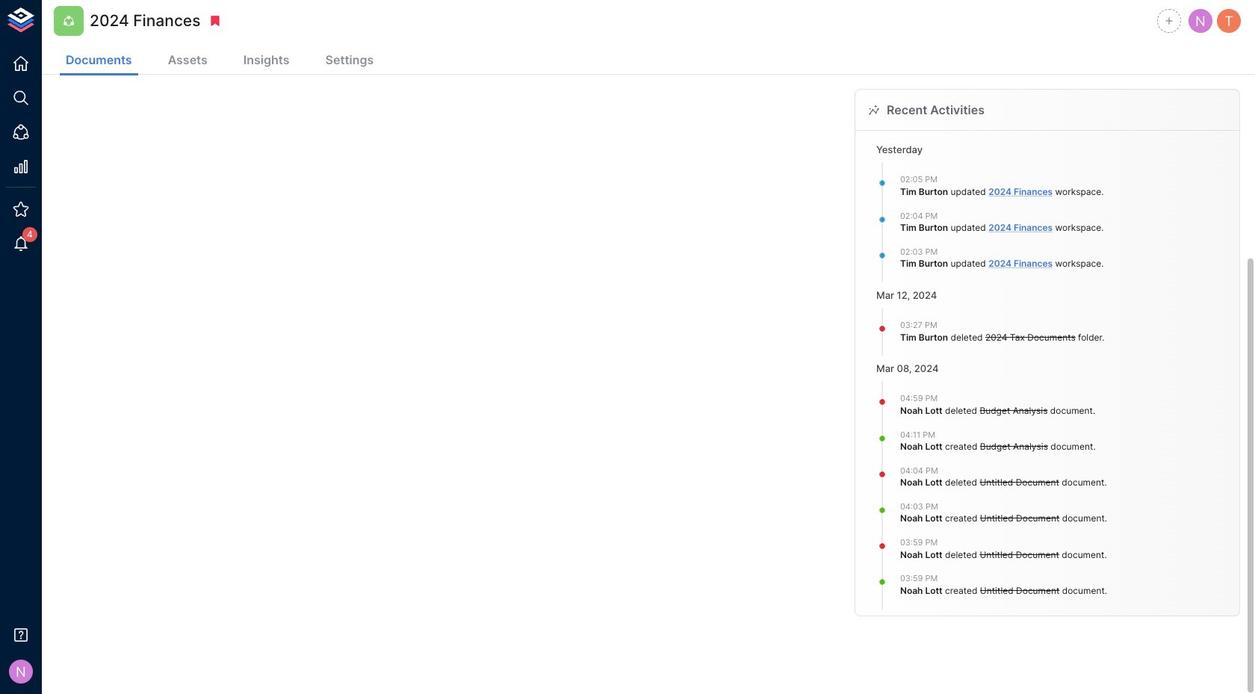Task type: locate. For each thing, give the bounding box(es) containing it.
remove bookmark image
[[209, 14, 222, 28]]



Task type: vqa. For each thing, say whether or not it's contained in the screenshot.
WORKSPACE NOTES ARE VISIBLE TO ALL MEMBERS AND GUESTS. text box
no



